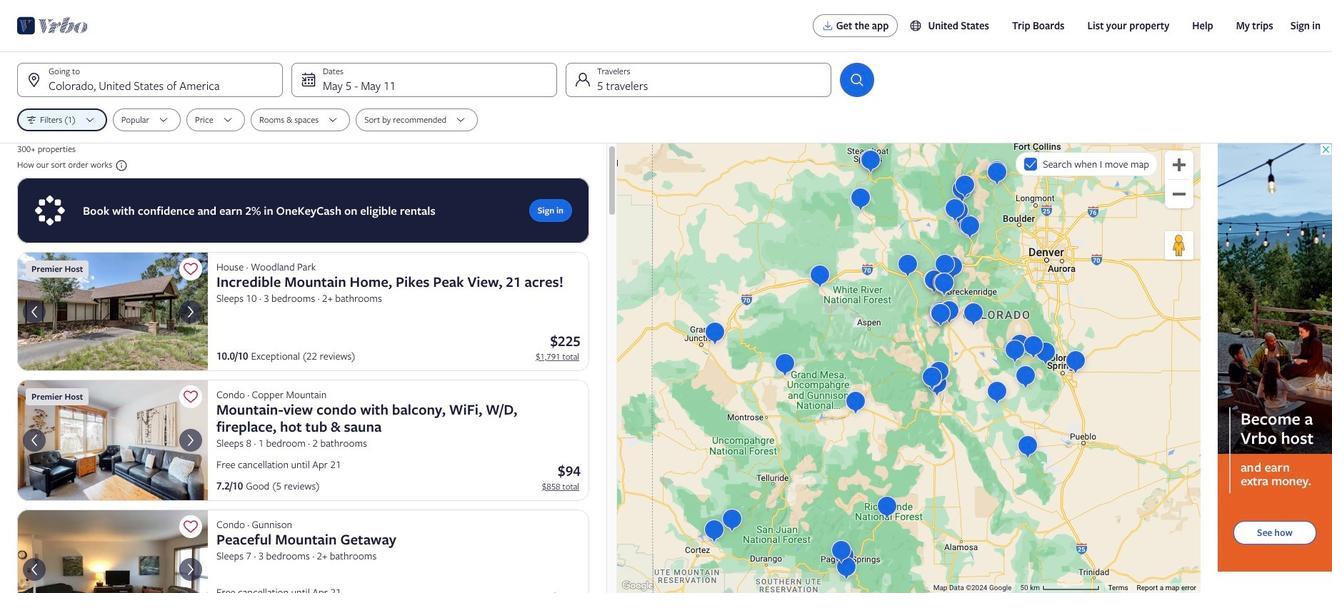 Task type: vqa. For each thing, say whether or not it's contained in the screenshot.
directional image
no



Task type: describe. For each thing, give the bounding box(es) containing it.
the peak view lodge image
[[17, 252, 208, 372]]

search image
[[849, 71, 866, 89]]

small image
[[910, 19, 928, 32]]

google image
[[621, 579, 655, 594]]

small image
[[112, 159, 128, 172]]



Task type: locate. For each thing, give the bounding box(es) containing it.
download the app button image
[[822, 20, 834, 31]]

living area image
[[17, 510, 208, 594]]

image of mountain-view condo with balcony, wifi, w/d, fireplace, hot tub & sauna image
[[17, 380, 208, 502]]

show previous image for incredible mountain home, pikes peak view, 21 acres! image
[[26, 303, 43, 320]]

map region
[[617, 144, 1201, 594]]

vrbo logo image
[[17, 14, 88, 37]]

show next image for peaceful mountain getaway image
[[182, 561, 199, 578]]

show previous image for mountain-view condo with balcony, wifi, w/d, fireplace, hot tub & sauna image
[[26, 432, 43, 449]]

show previous image for peaceful mountain getaway image
[[26, 561, 43, 578]]

show next image for incredible mountain home, pikes peak view, 21 acres! image
[[182, 303, 199, 320]]

show next image for mountain-view condo with balcony, wifi, w/d, fireplace, hot tub & sauna image
[[182, 432, 199, 449]]



